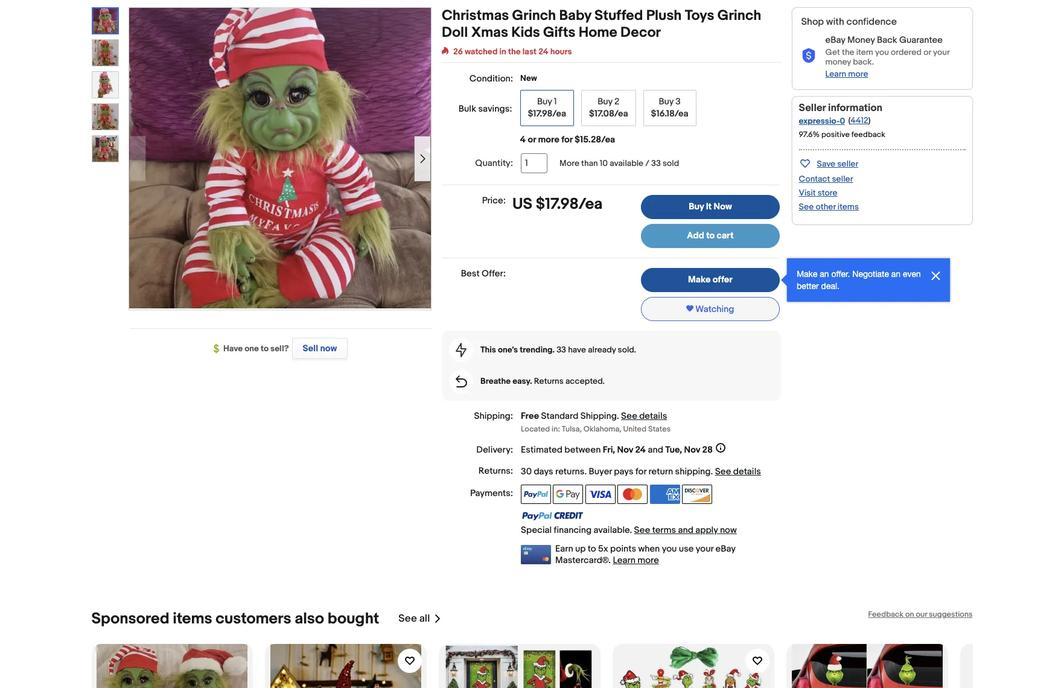 Task type: vqa. For each thing, say whether or not it's contained in the screenshot.
Quantity: text box
yes



Task type: describe. For each thing, give the bounding box(es) containing it.
2 horizontal spatial .
[[711, 466, 713, 477]]

this
[[481, 345, 496, 355]]

2
[[615, 96, 620, 107]]

trending.
[[520, 345, 555, 355]]

shop with confidence
[[801, 16, 897, 28]]

it
[[706, 201, 712, 213]]

discover image
[[682, 485, 712, 504]]

seller for save
[[838, 159, 859, 169]]

1 horizontal spatial learn more link
[[826, 69, 868, 79]]

. for returns
[[585, 466, 587, 477]]

returns
[[555, 466, 585, 477]]

us
[[513, 195, 533, 214]]

sell?
[[271, 344, 289, 354]]

sell now link
[[289, 338, 348, 359]]

tue,
[[665, 444, 682, 456]]

best
[[461, 268, 480, 280]]

mastercard®.
[[555, 555, 611, 566]]

buy 3 $16.18/ea
[[651, 96, 689, 120]]

make for make an offer. negotiate an even better deal.
[[797, 269, 818, 279]]

and for terms
[[678, 524, 694, 536]]

one
[[245, 344, 259, 354]]

store
[[818, 188, 838, 198]]

shipping
[[581, 411, 617, 422]]

picture 5 of 5 image
[[92, 136, 118, 162]]

seller for contact
[[832, 174, 853, 184]]

google pay image
[[553, 485, 583, 504]]

united
[[623, 424, 647, 434]]

visit
[[799, 188, 816, 198]]

with details__icon image for breathe easy.
[[456, 376, 467, 388]]

in:
[[552, 424, 560, 434]]

stuffed
[[595, 7, 643, 24]]

negotiate
[[853, 269, 889, 279]]

us $17.98/ea main content
[[442, 7, 781, 566]]

or inside ebay money back guarantee get the item you ordered or your money back. learn more
[[924, 47, 931, 57]]

contact seller link
[[799, 174, 853, 184]]

buyer
[[589, 466, 612, 477]]

)
[[869, 115, 871, 126]]

0 horizontal spatial for
[[562, 134, 573, 145]]

home
[[579, 24, 618, 41]]

sponsored items customers also bought
[[91, 609, 379, 628]]

christmas grinch baby stuffed plush toys grinch doll xmas kids gifts home decor - picture 1 of 5 image
[[129, 6, 431, 308]]

30 days returns . buyer pays for return shipping . see details
[[521, 466, 761, 477]]

learn inside us $17.98/ea "main content"
[[613, 555, 636, 566]]

learn inside ebay money back guarantee get the item you ordered or your money back. learn more
[[826, 69, 847, 79]]

buy 2 $17.08/ea
[[589, 96, 628, 120]]

0 horizontal spatial 24
[[539, 46, 549, 57]]

breathe easy. returns accepted.
[[481, 376, 605, 386]]

our
[[916, 609, 927, 619]]

see other items link
[[799, 202, 859, 212]]

quantity:
[[475, 158, 513, 169]]

offer:
[[482, 268, 506, 280]]

estimated
[[521, 444, 563, 456]]

1 an from the left
[[820, 269, 829, 279]]

free standard shipping . see details located in: tulsa, oklahoma, united states
[[521, 411, 671, 434]]

0 vertical spatial $17.98/ea
[[528, 108, 566, 120]]

have
[[568, 345, 586, 355]]

kids
[[511, 24, 540, 41]]

picture 3 of 5 image
[[92, 72, 118, 98]]

ebay inside earn up to 5x points when you use your ebay mastercard®.
[[716, 543, 736, 555]]

with
[[826, 16, 845, 28]]

paypal image
[[521, 485, 551, 504]]

best offer:
[[461, 268, 506, 280]]

1 vertical spatial 24
[[635, 444, 646, 456]]

the inside us $17.98/ea "main content"
[[508, 46, 521, 57]]

master card image
[[618, 485, 648, 504]]

28
[[702, 444, 713, 456]]

0 horizontal spatial learn more link
[[613, 555, 659, 566]]

watching button
[[641, 297, 780, 321]]

ebay inside ebay money back guarantee get the item you ordered or your money back. learn more
[[826, 34, 846, 46]]

terms
[[652, 524, 676, 536]]

picture 4 of 5 image
[[92, 104, 118, 130]]

make for make offer
[[688, 274, 711, 286]]

shop
[[801, 16, 824, 28]]

xmas
[[471, 24, 508, 41]]

buy for buy 1
[[537, 96, 552, 107]]

see all
[[399, 613, 430, 625]]

buy for buy 2
[[598, 96, 613, 107]]

add to cart
[[687, 230, 734, 242]]

dollar sign image
[[214, 344, 223, 354]]

learn more
[[613, 555, 659, 566]]

all
[[419, 613, 430, 625]]

save seller
[[817, 159, 859, 169]]

4
[[520, 134, 526, 145]]

other
[[816, 202, 836, 212]]

see all link
[[399, 609, 442, 628]]

price:
[[482, 195, 506, 206]]

gifts
[[543, 24, 576, 41]]

4412 link
[[851, 115, 869, 126]]

$17.08/ea
[[589, 108, 628, 120]]

your inside earn up to 5x points when you use your ebay mastercard®.
[[696, 543, 714, 555]]

better
[[797, 281, 819, 291]]

paypal credit image
[[521, 511, 584, 521]]

savings:
[[478, 103, 512, 115]]

save seller button
[[799, 156, 859, 170]]

26 watched in the last 24 hours
[[453, 46, 572, 57]]

details inside free standard shipping . see details located in: tulsa, oklahoma, united states
[[639, 411, 667, 422]]

1 horizontal spatial details
[[733, 466, 761, 477]]

/
[[645, 158, 650, 168]]

to for earn up to 5x points when you use your ebay mastercard®.
[[588, 543, 596, 555]]

back.
[[853, 57, 874, 67]]

2 grinch from the left
[[718, 7, 761, 24]]

oklahoma,
[[584, 424, 622, 434]]

money
[[848, 34, 875, 46]]

offer.
[[832, 269, 850, 279]]

picture 2 of 5 image
[[92, 40, 118, 66]]

you inside ebay money back guarantee get the item you ordered or your money back. learn more
[[875, 47, 889, 57]]

26
[[453, 46, 463, 57]]

sold
[[663, 158, 679, 168]]

5x
[[598, 543, 608, 555]]

now inside "sell now" link
[[320, 343, 337, 354]]

money
[[826, 57, 851, 67]]

1 nov from the left
[[617, 444, 633, 456]]

apply
[[696, 524, 718, 536]]

97.6%
[[799, 130, 820, 139]]

See all text field
[[399, 613, 430, 625]]

visa image
[[586, 485, 616, 504]]

1 horizontal spatial more
[[638, 555, 659, 566]]

returns:
[[479, 465, 513, 477]]

. for shipping
[[617, 411, 619, 422]]

earn
[[555, 543, 573, 555]]



Task type: locate. For each thing, give the bounding box(es) containing it.
0 horizontal spatial the
[[508, 46, 521, 57]]

special
[[521, 524, 552, 536]]

the right in
[[508, 46, 521, 57]]

0 vertical spatial 33
[[651, 158, 661, 168]]

buy left it
[[689, 201, 704, 213]]

the inside ebay money back guarantee get the item you ordered or your money back. learn more
[[842, 47, 855, 57]]

ebay mastercard image
[[521, 545, 551, 564]]

easy.
[[513, 376, 532, 386]]

seller down save seller
[[832, 174, 853, 184]]

ebay
[[826, 34, 846, 46], [716, 543, 736, 555]]

watching
[[696, 303, 734, 315]]

0 vertical spatial seller
[[838, 159, 859, 169]]

1 vertical spatial to
[[261, 344, 269, 354]]

0 vertical spatial for
[[562, 134, 573, 145]]

baby
[[559, 7, 592, 24]]

ordered
[[891, 47, 922, 57]]

0 horizontal spatial learn
[[613, 555, 636, 566]]

buy inside buy 2 $17.08/ea
[[598, 96, 613, 107]]

christmas
[[442, 7, 509, 24]]

confidence
[[847, 16, 897, 28]]

with details__icon image for this one's trending.
[[456, 343, 467, 357]]

0 horizontal spatial 33
[[557, 345, 566, 355]]

1 horizontal spatial learn
[[826, 69, 847, 79]]

10
[[600, 158, 608, 168]]

an up deal.
[[820, 269, 829, 279]]

available
[[610, 158, 644, 168]]

even
[[903, 269, 921, 279]]

for right "pays"
[[636, 466, 647, 477]]

0 horizontal spatial or
[[528, 134, 536, 145]]

more right 4
[[538, 134, 560, 145]]

tulsa,
[[562, 424, 582, 434]]

1 horizontal spatial grinch
[[718, 7, 761, 24]]

2 horizontal spatial to
[[706, 230, 715, 242]]

see details link right shipping
[[715, 466, 761, 477]]

0 horizontal spatial grinch
[[512, 7, 556, 24]]

learn more link down money
[[826, 69, 868, 79]]

2 horizontal spatial more
[[848, 69, 868, 79]]

your right use
[[696, 543, 714, 555]]

0 vertical spatial your
[[933, 47, 950, 57]]

buy inside 'buy 3 $16.18/ea'
[[659, 96, 674, 107]]

states
[[648, 424, 671, 434]]

breathe
[[481, 376, 511, 386]]

now
[[714, 201, 732, 213]]

make offer
[[688, 274, 733, 286]]

1 horizontal spatial to
[[588, 543, 596, 555]]

0 vertical spatial with details__icon image
[[801, 48, 816, 63]]

earn up to 5x points when you use your ebay mastercard®.
[[555, 543, 736, 566]]

than
[[581, 158, 598, 168]]

1 horizontal spatial 33
[[651, 158, 661, 168]]

0 horizontal spatial .
[[585, 466, 587, 477]]

1 horizontal spatial make
[[797, 269, 818, 279]]

to inside earn up to 5x points when you use your ebay mastercard®.
[[588, 543, 596, 555]]

this one's trending. 33 have already sold.
[[481, 345, 636, 355]]

to left the cart
[[706, 230, 715, 242]]

details right shipping
[[733, 466, 761, 477]]

also
[[295, 609, 324, 628]]

24
[[539, 46, 549, 57], [635, 444, 646, 456]]

ebay up get
[[826, 34, 846, 46]]

1 horizontal spatial for
[[636, 466, 647, 477]]

seller inside contact seller visit store see other items
[[832, 174, 853, 184]]

the
[[508, 46, 521, 57], [842, 47, 855, 57]]

2 nov from the left
[[684, 444, 700, 456]]

. left buyer in the bottom of the page
[[585, 466, 587, 477]]

1 horizontal spatial and
[[678, 524, 694, 536]]

your inside ebay money back guarantee get the item you ordered or your money back. learn more
[[933, 47, 950, 57]]

2 vertical spatial more
[[638, 555, 659, 566]]

1 vertical spatial your
[[696, 543, 714, 555]]

nov left 28
[[684, 444, 700, 456]]

1 vertical spatial 33
[[557, 345, 566, 355]]

make inside make an offer. negotiate an even better deal.
[[797, 269, 818, 279]]

buy inside 'buy 1 $17.98/ea'
[[537, 96, 552, 107]]

an
[[820, 269, 829, 279], [892, 269, 901, 279]]

1 vertical spatial learn
[[613, 555, 636, 566]]

contact seller visit store see other items
[[799, 174, 859, 212]]

0 horizontal spatial now
[[320, 343, 337, 354]]

1 grinch from the left
[[512, 7, 556, 24]]

0 horizontal spatial items
[[173, 609, 212, 628]]

suggestions
[[929, 609, 973, 619]]

learn more link
[[826, 69, 868, 79], [613, 555, 659, 566]]

1 horizontal spatial an
[[892, 269, 901, 279]]

offer
[[713, 274, 733, 286]]

return
[[649, 466, 673, 477]]

1 vertical spatial seller
[[832, 174, 853, 184]]

already
[[588, 345, 616, 355]]

accepted.
[[566, 376, 605, 386]]

to left 5x
[[588, 543, 596, 555]]

24 right last
[[539, 46, 549, 57]]

3
[[676, 96, 681, 107]]

buy left '2'
[[598, 96, 613, 107]]

more
[[560, 158, 580, 168]]

condition:
[[470, 73, 513, 85]]

1 horizontal spatial nov
[[684, 444, 700, 456]]

0 vertical spatial more
[[848, 69, 868, 79]]

now right the apply
[[720, 524, 737, 536]]

deal.
[[821, 281, 840, 291]]

0 vertical spatial 24
[[539, 46, 549, 57]]

$17.98/ea down 1
[[528, 108, 566, 120]]

0 horizontal spatial an
[[820, 269, 829, 279]]

0 vertical spatial now
[[320, 343, 337, 354]]

feedback
[[868, 609, 904, 619]]

1 vertical spatial items
[[173, 609, 212, 628]]

0 vertical spatial ebay
[[826, 34, 846, 46]]

make inside us $17.98/ea "main content"
[[688, 274, 711, 286]]

sold.
[[618, 345, 636, 355]]

0 horizontal spatial more
[[538, 134, 560, 145]]

0 horizontal spatial to
[[261, 344, 269, 354]]

buy left 3
[[659, 96, 674, 107]]

standard
[[541, 411, 579, 422]]

and for 24
[[648, 444, 663, 456]]

see
[[799, 202, 814, 212], [621, 411, 637, 422], [715, 466, 731, 477], [634, 524, 650, 536], [399, 613, 417, 625]]

the right get
[[842, 47, 855, 57]]

bulk
[[459, 103, 476, 115]]

see left all
[[399, 613, 417, 625]]

0 vertical spatial to
[[706, 230, 715, 242]]

. inside free standard shipping . see details located in: tulsa, oklahoma, united states
[[617, 411, 619, 422]]

picture 1 of 5 image
[[93, 8, 117, 33]]

make up better
[[797, 269, 818, 279]]

have one to sell?
[[223, 344, 289, 354]]

learn down money
[[826, 69, 847, 79]]

0 vertical spatial or
[[924, 47, 931, 57]]

1 vertical spatial $17.98/ea
[[536, 195, 603, 214]]

up
[[575, 543, 586, 555]]

grinch right toys
[[718, 7, 761, 24]]

buy for buy 3
[[659, 96, 674, 107]]

with details__icon image for ebay money back guarantee
[[801, 48, 816, 63]]

now
[[320, 343, 337, 354], [720, 524, 737, 536]]

american express image
[[650, 485, 680, 504]]

1 vertical spatial details
[[733, 466, 761, 477]]

$15.28/ea
[[575, 134, 615, 145]]

learn right 5x
[[613, 555, 636, 566]]

with details__icon image left breathe
[[456, 376, 467, 388]]

see inside free standard shipping . see details located in: tulsa, oklahoma, united states
[[621, 411, 637, 422]]

1 horizontal spatial now
[[720, 524, 737, 536]]

0 horizontal spatial and
[[648, 444, 663, 456]]

1 horizontal spatial ebay
[[826, 34, 846, 46]]

1 vertical spatial you
[[662, 543, 677, 555]]

your down guarantee
[[933, 47, 950, 57]]

see right shipping
[[715, 466, 731, 477]]

2 an from the left
[[892, 269, 901, 279]]

. down 28
[[711, 466, 713, 477]]

days
[[534, 466, 553, 477]]

1 horizontal spatial 24
[[635, 444, 646, 456]]

0 vertical spatial you
[[875, 47, 889, 57]]

you inside earn up to 5x points when you use your ebay mastercard®.
[[662, 543, 677, 555]]

between
[[565, 444, 601, 456]]

make left offer
[[688, 274, 711, 286]]

buy left 1
[[537, 96, 552, 107]]

0 vertical spatial see details link
[[621, 411, 667, 422]]

sponsored
[[91, 609, 169, 628]]

to for have one to sell?
[[261, 344, 269, 354]]

now right sell
[[320, 343, 337, 354]]

1 vertical spatial now
[[720, 524, 737, 536]]

with details__icon image left this
[[456, 343, 467, 357]]

with details__icon image left get
[[801, 48, 816, 63]]

0
[[840, 116, 845, 126]]

1 horizontal spatial or
[[924, 47, 931, 57]]

available.
[[594, 524, 632, 536]]

1 vertical spatial see details link
[[715, 466, 761, 477]]

more right points
[[638, 555, 659, 566]]

or inside us $17.98/ea "main content"
[[528, 134, 536, 145]]

see down visit
[[799, 202, 814, 212]]

1 vertical spatial ebay
[[716, 543, 736, 555]]

2 vertical spatial with details__icon image
[[456, 376, 467, 388]]

33 left have
[[557, 345, 566, 355]]

2 the from the left
[[842, 47, 855, 57]]

0 vertical spatial items
[[838, 202, 859, 212]]

you left use
[[662, 543, 677, 555]]

1 horizontal spatial items
[[838, 202, 859, 212]]

nov
[[617, 444, 633, 456], [684, 444, 700, 456]]

christmas grinch baby stuffed plush toys grinch doll xmas kids gifts home decor
[[442, 7, 761, 41]]

0 vertical spatial and
[[648, 444, 663, 456]]

visit store link
[[799, 188, 838, 198]]

see up united
[[621, 411, 637, 422]]

bought
[[328, 609, 379, 628]]

now inside us $17.98/ea "main content"
[[720, 524, 737, 536]]

1 vertical spatial more
[[538, 134, 560, 145]]

information
[[828, 102, 883, 114]]

nov right fri,
[[617, 444, 633, 456]]

seller inside button
[[838, 159, 859, 169]]

last
[[523, 46, 537, 57]]

1 horizontal spatial .
[[617, 411, 619, 422]]

grinch
[[512, 7, 556, 24], [718, 7, 761, 24]]

1 horizontal spatial you
[[875, 47, 889, 57]]

you down back
[[875, 47, 889, 57]]

or right 4
[[528, 134, 536, 145]]

or down guarantee
[[924, 47, 931, 57]]

and up use
[[678, 524, 694, 536]]

0 vertical spatial details
[[639, 411, 667, 422]]

0 vertical spatial learn more link
[[826, 69, 868, 79]]

24 down united
[[635, 444, 646, 456]]

0 horizontal spatial you
[[662, 543, 677, 555]]

ebay down the apply
[[716, 543, 736, 555]]

0 horizontal spatial make
[[688, 274, 711, 286]]

plush
[[646, 7, 682, 24]]

seller information expressio-0 ( 4412 ) 97.6% positive feedback
[[799, 102, 886, 139]]

$17.98/ea down more
[[536, 195, 603, 214]]

. up oklahoma,
[[617, 411, 619, 422]]

see up when
[[634, 524, 650, 536]]

0 vertical spatial learn
[[826, 69, 847, 79]]

more down back.
[[848, 69, 868, 79]]

see details link up united
[[621, 411, 667, 422]]

ebay money back guarantee get the item you ordered or your money back. learn more
[[826, 34, 950, 79]]

1 vertical spatial with details__icon image
[[456, 343, 467, 357]]

0 horizontal spatial nov
[[617, 444, 633, 456]]

items inside contact seller visit store see other items
[[838, 202, 859, 212]]

1 horizontal spatial see details link
[[715, 466, 761, 477]]

get
[[826, 47, 840, 57]]

doll
[[442, 24, 468, 41]]

and left tue,
[[648, 444, 663, 456]]

add
[[687, 230, 704, 242]]

save
[[817, 159, 836, 169]]

see inside the 'see all' link
[[399, 613, 417, 625]]

0 horizontal spatial see details link
[[621, 411, 667, 422]]

0 horizontal spatial ebay
[[716, 543, 736, 555]]

seller right 'save'
[[838, 159, 859, 169]]

1 horizontal spatial your
[[933, 47, 950, 57]]

see inside contact seller visit store see other items
[[799, 202, 814, 212]]

(
[[849, 115, 851, 126]]

positive
[[822, 130, 850, 139]]

new
[[520, 73, 537, 83]]

pays
[[614, 466, 634, 477]]

on
[[906, 609, 914, 619]]

feedback
[[852, 130, 886, 139]]

you
[[875, 47, 889, 57], [662, 543, 677, 555]]

0 horizontal spatial your
[[696, 543, 714, 555]]

buy it now
[[689, 201, 732, 213]]

2 vertical spatial to
[[588, 543, 596, 555]]

financing
[[554, 524, 592, 536]]

to right one
[[261, 344, 269, 354]]

1 vertical spatial and
[[678, 524, 694, 536]]

1
[[554, 96, 557, 107]]

with details__icon image
[[801, 48, 816, 63], [456, 343, 467, 357], [456, 376, 467, 388]]

hours
[[550, 46, 572, 57]]

1 horizontal spatial the
[[842, 47, 855, 57]]

more than 10 available / 33 sold
[[560, 158, 679, 168]]

expressio-
[[799, 116, 840, 126]]

details up "states"
[[639, 411, 667, 422]]

more inside ebay money back guarantee get the item you ordered or your money back. learn more
[[848, 69, 868, 79]]

make an offer. negotiate an even better deal. tooltip
[[787, 258, 950, 302]]

grinch up last
[[512, 7, 556, 24]]

for up more
[[562, 134, 573, 145]]

33 right "/"
[[651, 158, 661, 168]]

Quantity: text field
[[521, 153, 548, 173]]

1 the from the left
[[508, 46, 521, 57]]

1 vertical spatial for
[[636, 466, 647, 477]]

learn more link down special financing available. see terms and apply now
[[613, 555, 659, 566]]

4 or more for $15.28/ea
[[520, 134, 615, 145]]

buy
[[537, 96, 552, 107], [598, 96, 613, 107], [659, 96, 674, 107], [689, 201, 704, 213]]

points
[[610, 543, 636, 555]]

1 vertical spatial learn more link
[[613, 555, 659, 566]]

0 horizontal spatial details
[[639, 411, 667, 422]]

an left even
[[892, 269, 901, 279]]

1 vertical spatial or
[[528, 134, 536, 145]]



